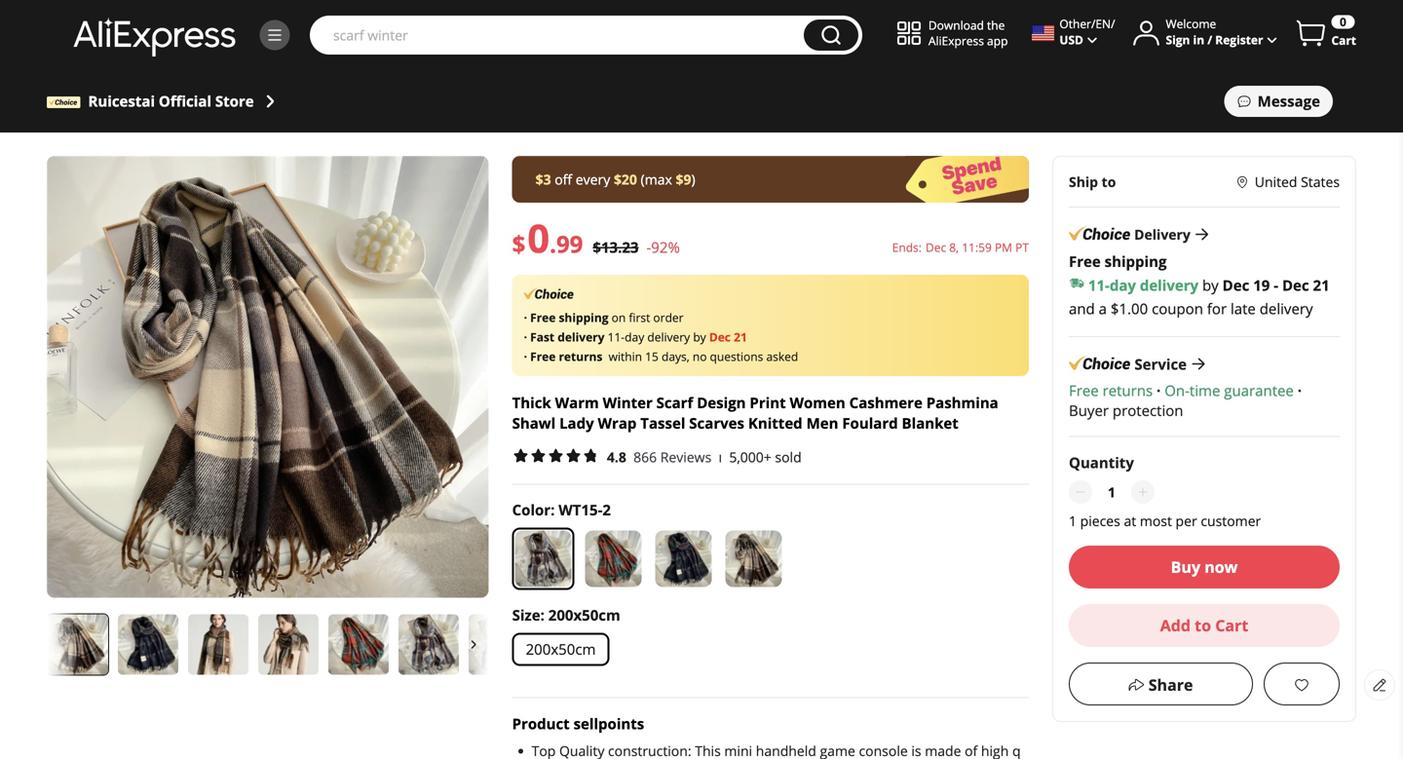 Task type: vqa. For each thing, say whether or not it's contained in the screenshot.
1200
no



Task type: describe. For each thing, give the bounding box(es) containing it.
customer
[[1201, 511, 1261, 530]]

product sellpoints
[[512, 714, 644, 734]]

· up thick on the bottom left of page
[[524, 348, 527, 364]]

reviews
[[660, 448, 712, 466]]

2 9 from the left
[[570, 228, 583, 260]]

men
[[806, 413, 838, 433]]

most
[[1140, 511, 1172, 530]]

1 horizontal spatial cart
[[1331, 32, 1356, 48]]

design
[[697, 392, 746, 412]]

sold
[[775, 448, 802, 466]]

pm
[[995, 239, 1012, 255]]

welcome
[[1166, 15, 1216, 32]]

· left on-
[[1157, 380, 1161, 400]]

app
[[987, 32, 1008, 48]]

questions
[[710, 348, 763, 364]]

and a $1.00 coupon for late delivery
[[1069, 298, 1317, 318]]

4.8 866 reviews ౹ 5,000+ sold
[[607, 448, 802, 466]]

· free shipping on first order · fast delivery 11-day delivery by dec 21 · free returns within 15 days, no questions asked
[[524, 309, 798, 364]]

· right the guarantee
[[1298, 380, 1302, 400]]

day inside · free shipping on first order · fast delivery 11-day delivery by dec 21 · free returns within 15 days, no questions asked
[[625, 329, 644, 345]]

1
[[1069, 511, 1077, 530]]

21 inside · free shipping on first order · fast delivery 11-day delivery by dec 21 · free returns within 15 days, no questions asked
[[734, 329, 747, 345]]

free up and
[[1069, 251, 1101, 271]]

returns inside · free shipping on first order · fast delivery 11-day delivery by dec 21 · free returns within 15 days, no questions asked
[[559, 348, 603, 364]]

first
[[629, 309, 650, 325]]

en
[[1096, 15, 1111, 32]]

order
[[653, 309, 684, 325]]

size
[[512, 605, 540, 625]]

ends: dec 8, 11:59 pm pt
[[892, 239, 1029, 255]]

united states
[[1255, 172, 1340, 191]]

866
[[633, 448, 657, 466]]

color
[[512, 500, 551, 520]]

$ 0 . 9 9 $13.23 -92%
[[512, 211, 680, 264]]

ruicestai official store link
[[88, 90, 281, 113]]

no
[[693, 348, 707, 364]]

thick
[[512, 392, 551, 412]]

usd
[[1060, 32, 1083, 48]]

11:59
[[962, 239, 992, 255]]

delivery down 19 on the right of the page
[[1260, 298, 1313, 318]]

size : 200x50cm
[[512, 605, 620, 625]]

$13.23
[[593, 237, 639, 257]]

- for day
[[1274, 275, 1278, 295]]

color : wt15-2
[[512, 500, 611, 520]]

to for ship
[[1102, 172, 1116, 191]]

: for color
[[551, 500, 555, 520]]

other/ en /
[[1060, 15, 1115, 32]]

)
[[691, 170, 695, 189]]

tassel
[[640, 413, 685, 433]]

dec right 19 on the right of the page
[[1282, 275, 1309, 295]]

pieces
[[1080, 511, 1120, 530]]

knitted
[[748, 413, 803, 433]]

0 inside 0 cart
[[1340, 14, 1346, 30]]

warm
[[555, 392, 599, 412]]

add to cart
[[1160, 615, 1248, 636]]

blanket
[[902, 413, 959, 433]]

at
[[1124, 511, 1136, 530]]

1 horizontal spatial by
[[1202, 275, 1219, 295]]

ruicestai official store
[[88, 91, 254, 111]]

within
[[609, 348, 642, 364]]

dec left 8,
[[926, 239, 946, 255]]

winter
[[603, 392, 653, 412]]

fast
[[530, 329, 555, 345]]

days,
[[662, 348, 690, 364]]

states
[[1301, 172, 1340, 191]]

11-day delivery by dec 19 - dec 21
[[1088, 275, 1330, 295]]

united
[[1255, 172, 1297, 191]]

by inside · free shipping on first order · fast delivery 11-day delivery by dec 21 · free returns within 15 days, no questions asked
[[693, 329, 706, 345]]

buyer
[[1069, 400, 1109, 420]]

returns inside free returns · on-time guarantee · buyer protection
[[1103, 380, 1153, 400]]

(max
[[641, 170, 672, 189]]

1 horizontal spatial 21
[[1313, 275, 1330, 295]]

delivery
[[1134, 225, 1191, 243]]

$3 off every $20 (max $9 )
[[536, 170, 695, 189]]

official
[[159, 91, 211, 111]]

free returns · on-time guarantee · buyer protection
[[1069, 380, 1302, 420]]

on
[[612, 309, 626, 325]]

wt15-
[[559, 500, 603, 520]]

add
[[1160, 615, 1191, 636]]

· down $ on the left top of page
[[524, 309, 527, 325]]

ship to
[[1069, 172, 1116, 191]]

share
[[1149, 674, 1193, 695]]



Task type: locate. For each thing, give the bounding box(es) containing it.
message button
[[1224, 86, 1333, 117]]

$
[[512, 228, 525, 260]]

11- up a
[[1088, 275, 1110, 295]]

late
[[1231, 298, 1256, 318]]

for
[[1207, 298, 1227, 318]]

free inside free returns · on-time guarantee · buyer protection
[[1069, 380, 1099, 400]]

1 vertical spatial by
[[693, 329, 706, 345]]

0 cart
[[1331, 14, 1356, 48]]

shipping inside · free shipping on first order · fast delivery 11-day delivery by dec 21 · free returns within 15 days, no questions asked
[[559, 309, 609, 325]]

day
[[1110, 275, 1136, 295], [625, 329, 644, 345]]

0 vertical spatial 11-
[[1088, 275, 1110, 295]]

0 horizontal spatial -
[[646, 237, 651, 257]]

cart up message link on the right top
[[1331, 32, 1356, 48]]

delivery down order
[[647, 329, 690, 345]]

returns down service
[[1103, 380, 1153, 400]]

/
[[1111, 15, 1115, 32], [1207, 32, 1212, 48]]

- right $13.23
[[646, 237, 651, 257]]

1 vertical spatial :
[[540, 605, 545, 625]]

1 horizontal spatial to
[[1195, 615, 1211, 636]]

sign in / register
[[1166, 32, 1263, 48]]

1 horizontal spatial shipping
[[1105, 251, 1167, 271]]

on-
[[1165, 380, 1190, 400]]

by up for
[[1202, 275, 1219, 295]]

delivery up coupon
[[1140, 275, 1199, 295]]

.
[[550, 228, 556, 260]]

buy
[[1171, 556, 1200, 577]]

·
[[524, 309, 527, 325], [524, 329, 527, 345], [524, 348, 527, 364], [1157, 380, 1161, 400], [1298, 380, 1302, 400]]

wrap
[[598, 413, 637, 433]]

off
[[555, 170, 572, 189]]

print
[[750, 392, 786, 412]]

0 vertical spatial 21
[[1313, 275, 1330, 295]]

dec up questions
[[709, 329, 731, 345]]

21 up questions
[[734, 329, 747, 345]]

0 horizontal spatial /
[[1111, 15, 1115, 32]]

200x50cm down "size : 200x50cm"
[[526, 639, 596, 659]]

: for size
[[540, 605, 545, 625]]

women
[[790, 392, 846, 412]]

1 vertical spatial to
[[1195, 615, 1211, 636]]

None button
[[804, 19, 858, 51]]

1 vertical spatial 11-
[[608, 329, 625, 345]]

0 horizontal spatial 21
[[734, 329, 747, 345]]

/ for in
[[1207, 32, 1212, 48]]

to right add
[[1195, 615, 1211, 636]]

0 vertical spatial day
[[1110, 275, 1136, 295]]

0 vertical spatial by
[[1202, 275, 1219, 295]]

service
[[1135, 354, 1187, 374]]

/ right in at top
[[1207, 32, 1212, 48]]

/ for en
[[1111, 15, 1115, 32]]

dec up late
[[1222, 275, 1249, 295]]

download the aliexpress app
[[928, 17, 1008, 48]]

200x50cm right size
[[548, 605, 620, 625]]

1 vertical spatial shipping
[[559, 309, 609, 325]]

ship
[[1069, 172, 1098, 191]]

cashmere
[[849, 392, 923, 412]]

15
[[645, 348, 659, 364]]

0 horizontal spatial day
[[625, 329, 644, 345]]

delivery
[[1140, 275, 1199, 295], [1260, 298, 1313, 318], [558, 329, 605, 345], [647, 329, 690, 345]]

1 vertical spatial 0
[[527, 211, 550, 264]]

-
[[646, 237, 651, 257], [1274, 275, 1278, 295]]

0 vertical spatial cart
[[1331, 32, 1356, 48]]

delivery right fast at top left
[[558, 329, 605, 345]]

1 vertical spatial 21
[[734, 329, 747, 345]]

message link
[[1224, 86, 1356, 117]]

shipping left on
[[559, 309, 609, 325]]

౹
[[719, 448, 722, 466]]

scarf winter text field
[[323, 25, 794, 45]]

free down fast at top left
[[530, 348, 556, 364]]

0 horizontal spatial :
[[540, 605, 545, 625]]

to inside button
[[1195, 615, 1211, 636]]

None text field
[[1096, 480, 1127, 504]]

day up $1.00
[[1110, 275, 1136, 295]]

11- down on
[[608, 329, 625, 345]]

0 up message link on the right top
[[1340, 14, 1346, 30]]

0 horizontal spatial to
[[1102, 172, 1116, 191]]

11- inside · free shipping on first order · fast delivery 11-day delivery by dec 21 · free returns within 15 days, no questions asked
[[608, 329, 625, 345]]

0 horizontal spatial cart
[[1215, 615, 1248, 636]]

$20
[[614, 170, 637, 189]]

0 horizontal spatial 11-
[[608, 329, 625, 345]]

by
[[1202, 275, 1219, 295], [693, 329, 706, 345]]

returns left within
[[559, 348, 603, 364]]

aliexpress
[[928, 32, 984, 48]]

a
[[1099, 298, 1107, 318]]

0 vertical spatial shipping
[[1105, 251, 1167, 271]]

19
[[1253, 275, 1270, 295]]

now
[[1205, 556, 1238, 577]]

foulard
[[842, 413, 898, 433]]

the
[[987, 17, 1005, 33]]

ruicestai
[[88, 91, 155, 111]]

0 vertical spatial to
[[1102, 172, 1116, 191]]

scarf
[[656, 392, 693, 412]]

1 horizontal spatial -
[[1274, 275, 1278, 295]]

0 horizontal spatial returns
[[559, 348, 603, 364]]

coupon
[[1152, 298, 1203, 318]]

$1.00
[[1111, 298, 1148, 318]]

shipping down delivery
[[1105, 251, 1167, 271]]

1 vertical spatial day
[[625, 329, 644, 345]]

pt
[[1015, 239, 1029, 255]]

1 horizontal spatial day
[[1110, 275, 1136, 295]]

1 pieces at most per customer
[[1069, 511, 1261, 530]]

1 horizontal spatial returns
[[1103, 380, 1153, 400]]

per
[[1176, 511, 1197, 530]]

pashmina
[[926, 392, 998, 412]]

92%
[[651, 237, 680, 257]]

shawl
[[512, 413, 556, 433]]

register
[[1215, 32, 1263, 48]]

message
[[1258, 91, 1320, 111]]

0 vertical spatial 200x50cm
[[548, 605, 620, 625]]

0 vertical spatial :
[[551, 500, 555, 520]]

0 horizontal spatial 0
[[527, 211, 550, 264]]

- right 19 on the right of the page
[[1274, 275, 1278, 295]]

866 reviews link
[[626, 448, 712, 466]]

to
[[1102, 172, 1116, 191], [1195, 615, 1211, 636]]

to right the ship
[[1102, 172, 1116, 191]]

cart inside button
[[1215, 615, 1248, 636]]

0 vertical spatial -
[[646, 237, 651, 257]]

1 vertical spatial returns
[[1103, 380, 1153, 400]]

asked
[[766, 348, 798, 364]]

1 vertical spatial 200x50cm
[[526, 639, 596, 659]]

lady
[[559, 413, 594, 433]]

day down first
[[625, 329, 644, 345]]

1 9 from the left
[[556, 228, 570, 260]]

free shipping
[[1069, 251, 1167, 271]]

free up fast at top left
[[530, 309, 556, 325]]

store
[[215, 91, 254, 111]]

- inside the $ 0 . 9 9 $13.23 -92%
[[646, 237, 651, 257]]

0 vertical spatial 0
[[1340, 14, 1346, 30]]

9
[[556, 228, 570, 260], [570, 228, 583, 260]]

$9
[[676, 170, 691, 189]]

9 right $ on the left top of page
[[556, 228, 570, 260]]

thick warm winter scarf design print women cashmere pashmina shawl lady wrap tassel scarves knitted men foulard blanket
[[512, 392, 998, 433]]

0 horizontal spatial shipping
[[559, 309, 609, 325]]

protection
[[1113, 400, 1183, 420]]

to for add
[[1195, 615, 1211, 636]]

in
[[1193, 32, 1204, 48]]

and
[[1069, 298, 1095, 318]]

1sqid_b image
[[266, 26, 284, 44]]

200x50cm
[[548, 605, 620, 625], [526, 639, 596, 659]]

$3
[[536, 170, 551, 189]]

by up no
[[693, 329, 706, 345]]

download
[[928, 17, 984, 33]]

ends:
[[892, 239, 922, 255]]

21 right 19 on the right of the page
[[1313, 275, 1330, 295]]

0 vertical spatial returns
[[559, 348, 603, 364]]

0
[[1340, 14, 1346, 30], [527, 211, 550, 264]]

scarves
[[689, 413, 744, 433]]

sign
[[1166, 32, 1190, 48]]

shipping
[[1105, 251, 1167, 271], [559, 309, 609, 325]]

8,
[[949, 239, 959, 255]]

0 right $ on the left top of page
[[527, 211, 550, 264]]

:
[[551, 500, 555, 520], [540, 605, 545, 625]]

/ right other/
[[1111, 15, 1115, 32]]

5,000+
[[729, 448, 771, 466]]

- for 0
[[646, 237, 651, 257]]

other/
[[1060, 15, 1096, 32]]

21
[[1313, 275, 1330, 295], [734, 329, 747, 345]]

1 horizontal spatial 0
[[1340, 14, 1346, 30]]

· left fast at top left
[[524, 329, 527, 345]]

dec inside · free shipping on first order · fast delivery 11-day delivery by dec 21 · free returns within 15 days, no questions asked
[[709, 329, 731, 345]]

1 horizontal spatial :
[[551, 500, 555, 520]]

0 horizontal spatial by
[[693, 329, 706, 345]]

1 vertical spatial cart
[[1215, 615, 1248, 636]]

1 vertical spatial -
[[1274, 275, 1278, 295]]

9 right the .
[[570, 228, 583, 260]]

every
[[576, 170, 610, 189]]

time
[[1190, 380, 1220, 400]]

1 horizontal spatial /
[[1207, 32, 1212, 48]]

guarantee
[[1224, 380, 1294, 400]]

free left protection
[[1069, 380, 1099, 400]]

1 horizontal spatial 11-
[[1088, 275, 1110, 295]]

cart right add
[[1215, 615, 1248, 636]]



